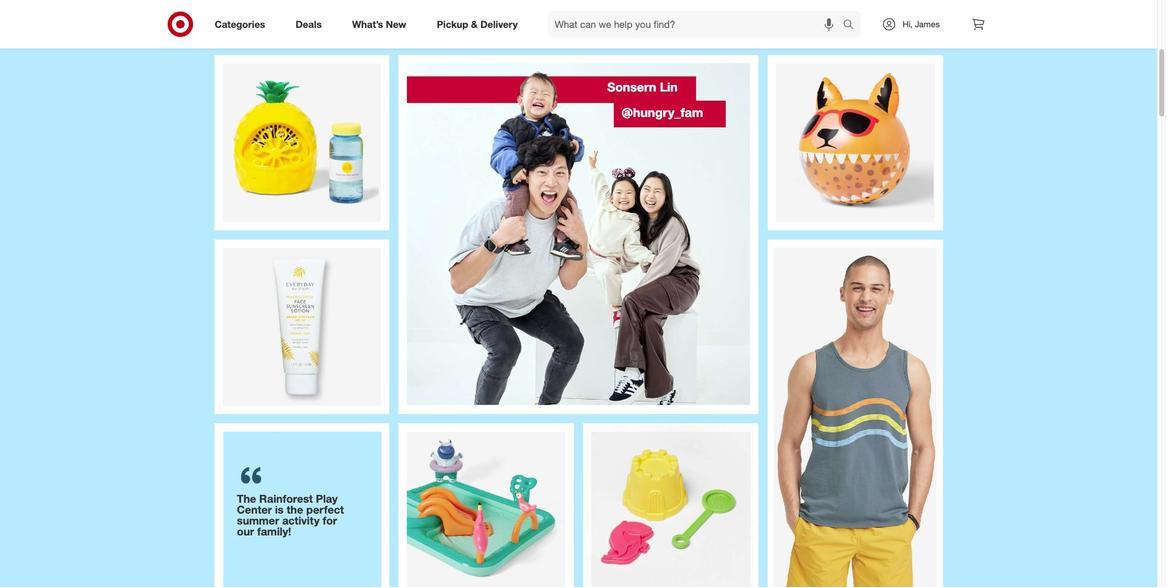 Task type: describe. For each thing, give the bounding box(es) containing it.
search button
[[838, 11, 867, 40]]

the
[[287, 503, 303, 517]]

hi, james
[[903, 19, 940, 29]]

activity
[[282, 514, 320, 528]]

perfect
[[306, 503, 344, 517]]

@hungry_fam
[[622, 105, 703, 120]]

summer
[[237, 514, 279, 528]]

what's new
[[352, 18, 406, 30]]

our
[[237, 525, 254, 539]]

sonsern lin
[[607, 80, 678, 95]]

categories link
[[204, 11, 280, 38]]

pickup
[[437, 18, 468, 30]]

delivery
[[480, 18, 518, 30]]

categories
[[215, 18, 265, 30]]

center
[[237, 503, 272, 517]]

new
[[386, 18, 406, 30]]

what's
[[352, 18, 383, 30]]

james
[[915, 19, 940, 29]]

search
[[838, 19, 867, 31]]



Task type: locate. For each thing, give the bounding box(es) containing it.
for
[[323, 514, 337, 528]]

is
[[275, 503, 284, 517]]

pickup & delivery
[[437, 18, 518, 30]]

what's new link
[[342, 11, 422, 38]]

sonsern
[[607, 80, 656, 95]]

hi,
[[903, 19, 913, 29]]

deals link
[[285, 11, 337, 38]]

rainforest
[[259, 493, 313, 506]]

play
[[316, 493, 338, 506]]

What can we help you find? suggestions appear below search field
[[548, 11, 846, 38]]

lin
[[660, 80, 678, 95]]

the
[[237, 493, 256, 506]]

&
[[471, 18, 478, 30]]

pickup & delivery link
[[427, 11, 533, 38]]

deals
[[296, 18, 322, 30]]

the rainforest play center is the perfect summer activity for our family!
[[237, 493, 347, 539]]

family!
[[257, 525, 291, 539]]



Task type: vqa. For each thing, say whether or not it's contained in the screenshot.
What's
yes



